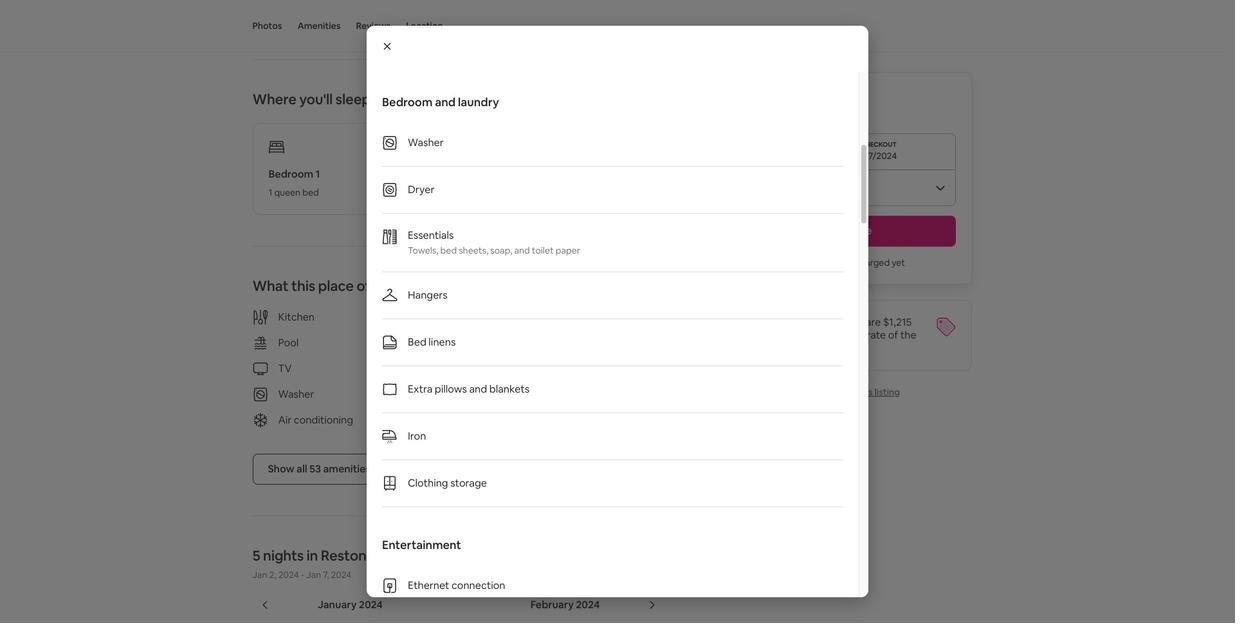 Task type: vqa. For each thing, say whether or not it's contained in the screenshot.
Close icon
no



Task type: describe. For each thing, give the bounding box(es) containing it.
sheets,
[[459, 245, 489, 256]]

air
[[278, 413, 292, 427]]

lower
[[749, 315, 779, 329]]

january 2024
[[318, 598, 383, 611]]

you won't be charged yet
[[800, 257, 906, 268]]

queen for bedroom 1
[[274, 187, 301, 198]]

yet
[[892, 257, 906, 268]]

are
[[866, 315, 881, 329]]

2,
[[269, 569, 277, 580]]

1 jan from the left
[[253, 569, 267, 580]]

reserve button
[[749, 216, 957, 247]]

reserve
[[834, 224, 872, 238]]

extra
[[408, 382, 433, 396]]

amenities
[[298, 20, 341, 32]]

dates
[[837, 315, 864, 329]]

2
[[459, 167, 465, 181]]

1 for bedroom 1
[[269, 187, 272, 198]]

ethernet
[[408, 579, 450, 592]]

$1,215
[[884, 315, 912, 329]]

clothing storage
[[408, 476, 487, 490]]

1 vertical spatial dryer
[[494, 387, 520, 401]]

bedroom 2 1 queen bed
[[412, 167, 465, 198]]

washer inside list
[[408, 136, 444, 149]]

bedroom for bedroom 2 1 queen bed
[[412, 167, 457, 181]]

1 horizontal spatial 1
[[316, 167, 320, 181]]

elevator
[[494, 362, 532, 375]]

hangers
[[408, 288, 448, 302]]

bathtub
[[494, 413, 532, 427]]

in
[[307, 546, 318, 564]]

1/7/2024 button
[[749, 133, 957, 169]]

53
[[310, 462, 321, 476]]

2 the from the left
[[901, 328, 917, 342]]

reviews
[[356, 20, 391, 32]]

amenities
[[323, 462, 371, 476]]

reston
[[321, 546, 367, 564]]

storage
[[451, 476, 487, 490]]

bedroom and laundry
[[382, 95, 499, 109]]

listing
[[875, 386, 901, 398]]

connection
[[452, 579, 506, 592]]

photos button
[[253, 0, 282, 51]]

report this listing
[[826, 386, 901, 398]]

place
[[318, 277, 354, 295]]

essentials
[[408, 229, 454, 242]]

-
[[301, 569, 304, 580]]

what
[[253, 277, 289, 295]]

january
[[318, 598, 357, 611]]

and inside 'essentials towels, bed sheets, soap, and toilet paper'
[[515, 245, 530, 256]]

show more button
[[253, 15, 317, 28]]

bedroom 1 1 queen bed
[[269, 167, 320, 198]]

location button
[[406, 0, 443, 51]]

nightly
[[833, 328, 865, 342]]

rate
[[867, 328, 886, 342]]

5 nights in reston jan 2, 2024 - jan 7, 2024
[[253, 546, 367, 580]]

location
[[406, 20, 443, 32]]

2 vertical spatial and
[[470, 382, 487, 396]]

amenities button
[[298, 0, 341, 51]]

2024 right 7,
[[331, 569, 352, 580]]

what this place offers dialog
[[367, 26, 869, 623]]

avg.
[[811, 328, 831, 342]]

5
[[253, 546, 260, 564]]

kitchen
[[278, 310, 315, 324]]

wifi
[[494, 310, 513, 324]]

february 2024
[[531, 598, 600, 611]]

linens
[[429, 335, 456, 349]]

than
[[769, 328, 791, 342]]

this for report
[[858, 386, 873, 398]]

2 jan from the left
[[306, 569, 321, 580]]

more
[[281, 15, 307, 28]]

less
[[749, 328, 767, 342]]

offers
[[357, 277, 396, 295]]

towels,
[[408, 245, 439, 256]]

nights
[[263, 546, 304, 564]]

bed
[[408, 335, 427, 349]]

extra pillows and blankets
[[408, 382, 530, 396]]

2024 right february
[[576, 598, 600, 611]]

photos
[[253, 20, 282, 32]]



Task type: locate. For each thing, give the bounding box(es) containing it.
1/7/2024
[[861, 150, 897, 162]]

you'll
[[299, 90, 333, 108]]

paper
[[556, 245, 581, 256]]

bed inside 'essentials towels, bed sheets, soap, and toilet paper'
[[441, 245, 457, 256]]

0 horizontal spatial washer
[[278, 387, 314, 401]]

and left toilet
[[515, 245, 530, 256]]

the
[[793, 328, 809, 342], [901, 328, 917, 342]]

bed
[[303, 187, 319, 198], [446, 187, 463, 198], [441, 245, 457, 256]]

this for what
[[291, 277, 315, 295]]

bed linens
[[408, 335, 456, 349]]

where you'll sleep
[[253, 90, 371, 108]]

bedroom 3
[[556, 167, 609, 181]]

2 horizontal spatial 1
[[412, 187, 416, 198]]

what this place offers
[[253, 277, 396, 295]]

queen
[[274, 187, 301, 198], [418, 187, 444, 198]]

you
[[800, 257, 816, 268]]

show for show all 53 amenities
[[268, 462, 295, 476]]

2024 right january
[[359, 598, 383, 611]]

dryer up the essentials
[[408, 183, 435, 196]]

0 vertical spatial washer
[[408, 136, 444, 149]]

bed for 2
[[446, 187, 463, 198]]

1 horizontal spatial this
[[858, 386, 873, 398]]

bedroom inside what this place offers dialog
[[382, 95, 433, 109]]

last
[[749, 341, 766, 355]]

won't
[[818, 257, 841, 268]]

0 horizontal spatial the
[[793, 328, 809, 342]]

the right of
[[901, 328, 917, 342]]

pool
[[278, 336, 299, 349]]

bedroom inside bedroom 1 1 queen bed
[[269, 167, 314, 181]]

0 vertical spatial this
[[291, 277, 315, 295]]

3
[[603, 167, 609, 181]]

where
[[253, 90, 297, 108]]

show inside button
[[268, 462, 295, 476]]

bed for 1
[[303, 187, 319, 198]]

queen inside bedroom 1 1 queen bed
[[274, 187, 301, 198]]

jan right - at the bottom left of the page
[[306, 569, 321, 580]]

list inside what this place offers dialog
[[382, 120, 844, 507]]

show all 53 amenities
[[268, 462, 371, 476]]

1 queen from the left
[[274, 187, 301, 198]]

ethernet connection
[[408, 579, 506, 592]]

this up kitchen
[[291, 277, 315, 295]]

show left all
[[268, 462, 295, 476]]

jan
[[253, 569, 267, 580], [306, 569, 321, 580]]

1 horizontal spatial the
[[901, 328, 917, 342]]

2 horizontal spatial and
[[515, 245, 530, 256]]

the left the avg.
[[793, 328, 809, 342]]

clothing
[[408, 476, 448, 490]]

pillows
[[435, 382, 467, 396]]

list
[[382, 120, 844, 507]]

your
[[814, 315, 835, 329]]

1 horizontal spatial queen
[[418, 187, 444, 198]]

1 horizontal spatial dryer
[[494, 387, 520, 401]]

bed inside bedroom 2 1 queen bed
[[446, 187, 463, 198]]

show for show more
[[253, 15, 279, 28]]

queen for bedroom 2
[[418, 187, 444, 198]]

jan left 2,
[[253, 569, 267, 580]]

bedroom for bedroom and laundry
[[382, 95, 433, 109]]

1
[[316, 167, 320, 181], [269, 187, 272, 198], [412, 187, 416, 198]]

february
[[531, 598, 574, 611]]

show more
[[253, 15, 307, 28]]

2024
[[279, 569, 299, 580], [331, 569, 352, 580], [359, 598, 383, 611], [576, 598, 600, 611]]

air conditioning
[[278, 413, 353, 427]]

tv
[[278, 362, 292, 375]]

sleep
[[336, 90, 371, 108]]

1 vertical spatial this
[[858, 386, 873, 398]]

0 horizontal spatial and
[[435, 95, 456, 109]]

and right pillows in the left of the page
[[470, 382, 487, 396]]

iron
[[408, 429, 426, 443]]

bedroom
[[382, 95, 433, 109], [269, 167, 314, 181], [412, 167, 457, 181], [556, 167, 601, 181]]

next image
[[669, 165, 677, 173]]

bedroom inside bedroom 2 1 queen bed
[[412, 167, 457, 181]]

1 the from the left
[[793, 328, 809, 342]]

1 horizontal spatial jan
[[306, 569, 321, 580]]

laundry
[[458, 95, 499, 109]]

0 horizontal spatial jan
[[253, 569, 267, 580]]

be
[[843, 257, 854, 268]]

2024 left - at the bottom left of the page
[[279, 569, 299, 580]]

1 horizontal spatial washer
[[408, 136, 444, 149]]

all
[[297, 462, 307, 476]]

washer up bedroom 2 1 queen bed
[[408, 136, 444, 149]]

bedroom for bedroom 1 1 queen bed
[[269, 167, 314, 181]]

0 vertical spatial dryer
[[408, 183, 435, 196]]

bed inside bedroom 1 1 queen bed
[[303, 187, 319, 198]]

0 vertical spatial and
[[435, 95, 456, 109]]

your dates are $1,215 less than the avg. nightly rate of the last 60 days.
[[749, 315, 917, 355]]

show all 53 amenities button
[[253, 454, 386, 485]]

list containing washer
[[382, 120, 844, 507]]

1 inside bedroom 2 1 queen bed
[[412, 187, 416, 198]]

0 horizontal spatial 1
[[269, 187, 272, 198]]

days.
[[783, 341, 807, 355]]

dryer up bathtub
[[494, 387, 520, 401]]

lower price.
[[749, 315, 809, 329]]

soap,
[[491, 245, 513, 256]]

60
[[768, 341, 781, 355]]

bedroom for bedroom 3
[[556, 167, 601, 181]]

0 horizontal spatial queen
[[274, 187, 301, 198]]

1 vertical spatial washer
[[278, 387, 314, 401]]

report
[[826, 386, 856, 398]]

7,
[[323, 569, 329, 580]]

show
[[253, 15, 279, 28], [268, 462, 295, 476]]

report this listing button
[[806, 386, 901, 398]]

calendar application
[[237, 584, 1106, 623]]

of
[[889, 328, 899, 342]]

0 horizontal spatial dryer
[[408, 183, 435, 196]]

washer
[[408, 136, 444, 149], [278, 387, 314, 401]]

and left laundry
[[435, 95, 456, 109]]

dryer inside what this place offers dialog
[[408, 183, 435, 196]]

queen inside bedroom 2 1 queen bed
[[418, 187, 444, 198]]

1 for bedroom 2
[[412, 187, 416, 198]]

this left listing
[[858, 386, 873, 398]]

essentials towels, bed sheets, soap, and toilet paper
[[408, 229, 581, 256]]

1 vertical spatial show
[[268, 462, 295, 476]]

washer down tv
[[278, 387, 314, 401]]

and
[[435, 95, 456, 109], [515, 245, 530, 256], [470, 382, 487, 396]]

reviews button
[[356, 0, 391, 51]]

conditioning
[[294, 413, 353, 427]]

show left more
[[253, 15, 279, 28]]

1 vertical spatial and
[[515, 245, 530, 256]]

0 horizontal spatial this
[[291, 277, 315, 295]]

price.
[[781, 315, 809, 329]]

2 queen from the left
[[418, 187, 444, 198]]

toilet
[[532, 245, 554, 256]]

1 horizontal spatial and
[[470, 382, 487, 396]]

charged
[[856, 257, 890, 268]]

0 vertical spatial show
[[253, 15, 279, 28]]



